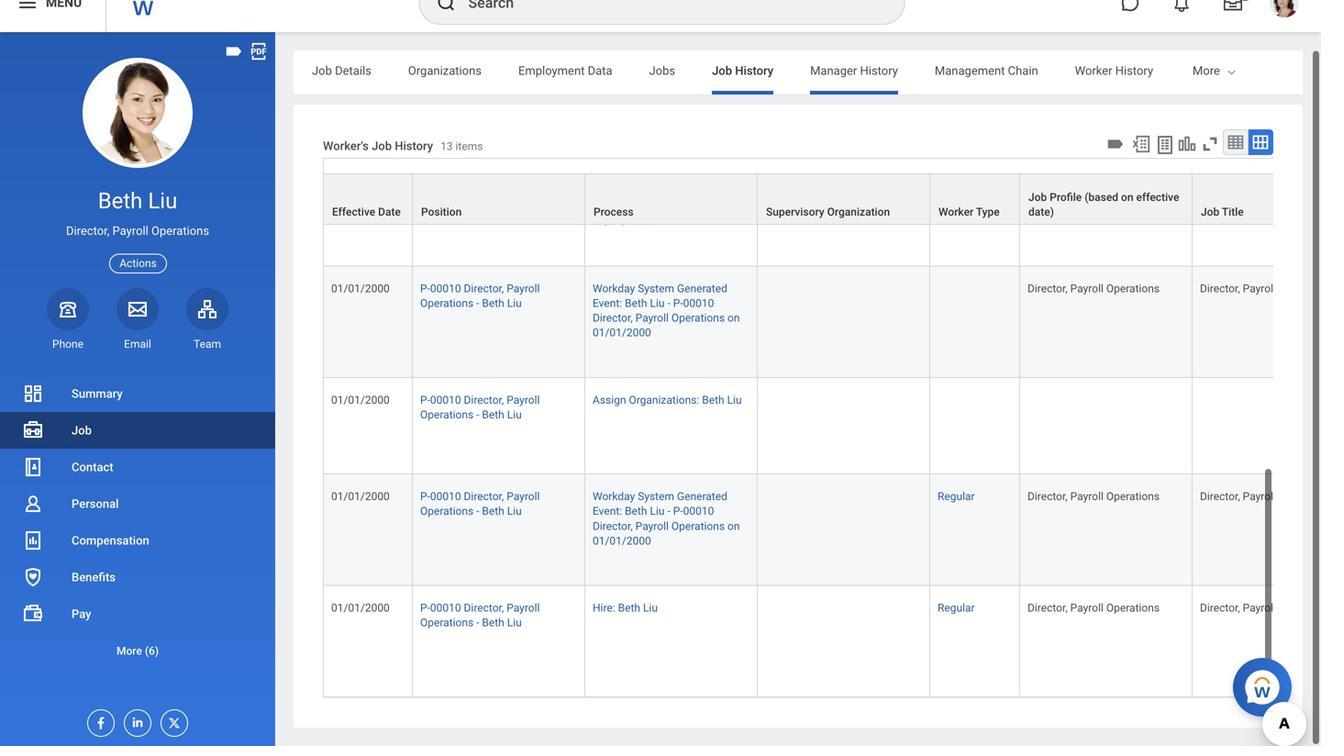 Task type: vqa. For each thing, say whether or not it's contained in the screenshot.
second Employee's Photo (Maximilian Schneider) from the top
no



Task type: describe. For each thing, give the bounding box(es) containing it.
pay image
[[22, 603, 44, 625]]

operations inside navigation pane region
[[151, 224, 209, 238]]

workday system generated event: beth liu - p-00010 director, payroll operations on 01/01/2000 link for third the regular link from the bottom
[[593, 167, 740, 228]]

job for job details
[[312, 64, 332, 78]]

assign
[[593, 393, 626, 406]]

process button
[[585, 174, 757, 224]]

on inside job profile (based on effective date)
[[1121, 191, 1134, 204]]

effective
[[332, 206, 375, 218]]

Search Workday  search field
[[468, 0, 867, 23]]

job image
[[22, 419, 44, 441]]

2 director, payroll operation from the top
[[1200, 282, 1321, 295]]

effective date button
[[324, 174, 412, 224]]

system for 2nd "workday system generated event: beth liu - p-00010 director, payroll operations on 01/01/2000" link from the top
[[638, 282, 674, 295]]

benefits link
[[0, 559, 275, 596]]

worker for worker history
[[1075, 64, 1113, 78]]

manager
[[810, 64, 857, 78]]

hire: beth liu
[[593, 601, 658, 614]]

more (6) button
[[0, 640, 275, 662]]

mail image
[[127, 298, 149, 320]]

data
[[588, 64, 613, 78]]

2 generated from the top
[[677, 282, 728, 295]]

view team image
[[196, 298, 218, 320]]

jobs
[[649, 64, 675, 78]]

job for job profile (based on effective date)
[[1029, 191, 1047, 204]]

history left 13
[[395, 139, 433, 153]]

director, inside navigation pane region
[[66, 224, 109, 238]]

director, payroll operation for second the regular link from the top
[[1200, 490, 1321, 503]]

director, payroll operations inside navigation pane region
[[66, 224, 209, 238]]

team link
[[186, 288, 228, 351]]

details
[[335, 64, 371, 78]]

liu inside navigation pane region
[[148, 188, 177, 214]]

worker's
[[323, 139, 369, 153]]

system for "workday system generated event: beth liu - p-00010 director, payroll operations on 01/01/2000" link related to second the regular link from the top
[[638, 490, 674, 503]]

p-00010 director, payroll operations - beth liu for 5th p-00010 director, payroll operations - beth liu link from the bottom
[[420, 171, 540, 198]]

p-00010 director, payroll operations - beth liu for "workday system generated event: beth liu - p-00010 director, payroll operations on 01/01/2000" link related to second the regular link from the top's p-00010 director, payroll operations - beth liu link
[[420, 490, 540, 518]]

2 regular link from the top
[[938, 486, 975, 503]]

6 row from the top
[[323, 586, 1321, 697]]

assign organizations: beth liu link
[[593, 390, 742, 406]]

justify image
[[17, 0, 39, 14]]

workday system generated event: beth liu - p-00010 director, payroll operations on 01/01/2000 link for second the regular link from the top
[[593, 486, 740, 547]]

event: for 2nd "workday system generated event: beth liu - p-00010 director, payroll operations on 01/01/2000" link from the top
[[593, 297, 622, 310]]

p-00010 director, payroll operations - beth liu link for 'assign organizations: beth liu' link
[[420, 390, 540, 421]]

chain
[[1008, 64, 1038, 78]]

actions button
[[109, 254, 167, 273]]

phone
[[52, 338, 84, 350]]

personal link
[[0, 485, 275, 522]]

employment
[[518, 64, 585, 78]]

position button
[[413, 174, 585, 224]]

3 regular link from the top
[[938, 598, 975, 614]]

4 row from the top
[[323, 378, 1321, 474]]

personal
[[72, 497, 119, 511]]

team
[[194, 338, 221, 350]]

event: for "workday system generated event: beth liu - p-00010 director, payroll operations on 01/01/2000" link related to second the regular link from the top
[[593, 505, 622, 518]]

worker history
[[1075, 64, 1154, 78]]

operation for third row from the top of the page
[[1279, 282, 1321, 295]]

effective
[[1136, 191, 1180, 204]]

contact image
[[22, 456, 44, 478]]

hire:
[[593, 601, 615, 614]]

director, payroll operations for 1st row from the top of the page
[[1028, 171, 1160, 184]]

operation for 5th row from the top
[[1279, 490, 1321, 503]]

beth liu
[[98, 188, 177, 214]]

personal image
[[22, 493, 44, 515]]

export to excel image
[[1131, 134, 1152, 154]]

director, payroll operation for third the regular link from the bottom
[[1200, 171, 1321, 184]]

more (6)
[[116, 645, 159, 657]]

timeline
[[1190, 64, 1236, 78]]

1 regular link from the top
[[938, 167, 975, 184]]

director, payroll operation for first the regular link from the bottom
[[1200, 601, 1321, 614]]

organizations:
[[629, 393, 699, 406]]

1 row from the top
[[323, 155, 1321, 266]]

supervisory organization
[[766, 206, 890, 218]]

worker's job history 13 items
[[323, 139, 483, 153]]

date
[[378, 206, 401, 218]]

email beth liu element
[[117, 337, 159, 351]]

hire: beth liu link
[[593, 598, 658, 614]]

pay link
[[0, 596, 275, 632]]

director, payroll operations for 5th row from the top
[[1028, 490, 1160, 503]]

job history
[[712, 64, 774, 78]]

(6)
[[145, 645, 159, 657]]

type
[[976, 206, 1000, 218]]

director, payroll operations for third row from the top of the page
[[1028, 282, 1160, 295]]

view worker - expand/collapse chart image
[[1177, 134, 1197, 154]]

compensation
[[72, 534, 149, 547]]

benefits
[[72, 570, 116, 584]]

(based
[[1085, 191, 1119, 204]]

p-00010 director, payroll operations - beth liu for hire: beth liu link p-00010 director, payroll operations - beth liu link
[[420, 601, 540, 629]]

inbox large image
[[1224, 0, 1242, 12]]

p-00010 director, payroll operations - beth liu link for "workday system generated event: beth liu - p-00010 director, payroll operations on 01/01/2000" link related to second the regular link from the top
[[420, 486, 540, 518]]

process
[[594, 206, 634, 218]]

supervisory
[[766, 206, 825, 218]]

phone image
[[55, 298, 81, 320]]

team beth liu element
[[186, 337, 228, 351]]

workday for 2nd "workday system generated event: beth liu - p-00010 director, payroll operations on 01/01/2000" link from the top
[[593, 282, 635, 295]]

phone button
[[47, 288, 89, 351]]

supervisory organization button
[[758, 174, 930, 224]]



Task type: locate. For each thing, give the bounding box(es) containing it.
employment data
[[518, 64, 613, 78]]

more inside dropdown button
[[116, 645, 142, 657]]

p-00010 director, payroll operations - beth liu for p-00010 director, payroll operations - beth liu link related to 'assign organizations: beth liu' link
[[420, 393, 540, 421]]

toolbar
[[1103, 129, 1274, 158]]

manager history
[[810, 64, 898, 78]]

history left manager
[[735, 64, 774, 78]]

worker type
[[939, 206, 1000, 218]]

3 operation from the top
[[1279, 490, 1321, 503]]

1 vertical spatial regular link
[[938, 486, 975, 503]]

0 vertical spatial regular
[[938, 171, 975, 184]]

regular for first the regular link from the bottom
[[938, 601, 975, 614]]

1 p-00010 director, payroll operations - beth liu link from the top
[[420, 167, 540, 198]]

worker right chain
[[1075, 64, 1113, 78]]

0 vertical spatial worker
[[1075, 64, 1113, 78]]

4 p-00010 director, payroll operations - beth liu link from the top
[[420, 486, 540, 518]]

1 event: from the top
[[593, 185, 622, 198]]

2 system from the top
[[638, 282, 674, 295]]

1 system from the top
[[638, 171, 674, 184]]

regular
[[938, 171, 975, 184], [938, 490, 975, 503], [938, 601, 975, 614]]

3 workday system generated event: beth liu - p-00010 director, payroll operations on 01/01/2000 link from the top
[[593, 486, 740, 547]]

-
[[476, 185, 479, 198], [668, 185, 671, 198], [476, 297, 479, 310], [668, 297, 671, 310], [476, 408, 479, 421], [476, 505, 479, 518], [668, 505, 671, 518], [476, 616, 479, 629]]

system
[[638, 171, 674, 184], [638, 282, 674, 295], [638, 490, 674, 503]]

banner
[[0, 0, 1321, 32]]

2 p-00010 director, payroll operations - beth liu from the top
[[420, 282, 540, 310]]

operation for 1st row from the top of the page
[[1279, 171, 1321, 184]]

workday
[[593, 171, 635, 184], [593, 282, 635, 295], [593, 490, 635, 503]]

director,
[[464, 171, 504, 184], [1028, 171, 1068, 184], [1200, 171, 1240, 184], [593, 200, 633, 213], [66, 224, 109, 238], [464, 282, 504, 295], [1028, 282, 1068, 295], [1200, 282, 1240, 295], [593, 312, 633, 324], [464, 393, 504, 406], [464, 490, 504, 503], [1028, 490, 1068, 503], [1200, 490, 1240, 503], [593, 520, 633, 532], [464, 601, 504, 614], [1028, 601, 1068, 614], [1200, 601, 1240, 614]]

items
[[456, 140, 483, 153]]

1 vertical spatial workday system generated event: beth liu - p-00010 director, payroll operations on 01/01/2000 link
[[593, 278, 740, 339]]

4 operation from the top
[[1279, 601, 1321, 614]]

operation for sixth row
[[1279, 601, 1321, 614]]

history for job history
[[735, 64, 774, 78]]

0 vertical spatial system
[[638, 171, 674, 184]]

0 horizontal spatial more
[[116, 645, 142, 657]]

summary
[[72, 387, 123, 401]]

payroll inside navigation pane region
[[112, 224, 148, 238]]

more up fullscreen icon
[[1193, 64, 1220, 78]]

regular link
[[938, 167, 975, 184], [938, 486, 975, 503], [938, 598, 975, 614]]

event:
[[593, 185, 622, 198], [593, 297, 622, 310], [593, 505, 622, 518]]

2 vertical spatial regular link
[[938, 598, 975, 614]]

13
[[441, 140, 453, 153]]

1 horizontal spatial worker
[[1075, 64, 1113, 78]]

1 vertical spatial workday
[[593, 282, 635, 295]]

00010
[[430, 171, 461, 184], [683, 185, 714, 198], [430, 282, 461, 295], [683, 297, 714, 310], [430, 393, 461, 406], [430, 490, 461, 503], [683, 505, 714, 518], [430, 601, 461, 614]]

cell
[[758, 266, 930, 378], [930, 266, 1020, 378], [758, 378, 930, 474], [930, 378, 1020, 474], [1020, 378, 1193, 474], [1193, 378, 1321, 474], [758, 474, 930, 586], [758, 586, 930, 697]]

0 vertical spatial more
[[1193, 64, 1220, 78]]

operation
[[1279, 171, 1321, 184], [1279, 282, 1321, 295], [1279, 490, 1321, 503], [1279, 601, 1321, 614]]

worker inside "popup button"
[[939, 206, 974, 218]]

table image
[[1227, 133, 1245, 151]]

facebook image
[[88, 710, 108, 730]]

5 p-00010 director, payroll operations - beth liu link from the top
[[420, 598, 540, 629]]

actions
[[119, 257, 157, 270]]

job right worker's
[[372, 139, 392, 153]]

2 operation from the top
[[1279, 282, 1321, 295]]

3 workday system generated event: beth liu - p-00010 director, payroll operations on 01/01/2000 from the top
[[593, 490, 740, 547]]

1 workday system generated event: beth liu - p-00010 director, payroll operations on 01/01/2000 link from the top
[[593, 167, 740, 228]]

more left (6)
[[116, 645, 142, 657]]

3 system from the top
[[638, 490, 674, 503]]

profile logan mcneil image
[[1270, 0, 1299, 21]]

workday for "workday system generated event: beth liu - p-00010 director, payroll operations on 01/01/2000" link related to second the regular link from the top
[[593, 490, 635, 503]]

position
[[421, 206, 462, 218]]

view printable version (pdf) image
[[249, 41, 269, 61]]

2 workday from the top
[[593, 282, 635, 295]]

1 vertical spatial event:
[[593, 297, 622, 310]]

1 vertical spatial more
[[116, 645, 142, 657]]

generated for third the regular link from the bottom
[[677, 171, 728, 184]]

benefits image
[[22, 566, 44, 588]]

contact link
[[0, 449, 275, 485]]

organization
[[827, 206, 890, 218]]

list containing summary
[[0, 375, 275, 669]]

3 row from the top
[[323, 266, 1321, 378]]

5 row from the top
[[323, 474, 1321, 586]]

summary link
[[0, 375, 275, 412]]

compensation link
[[0, 522, 275, 559]]

workday for "workday system generated event: beth liu - p-00010 director, payroll operations on 01/01/2000" link for third the regular link from the bottom
[[593, 171, 635, 184]]

workday system generated event: beth liu - p-00010 director, payroll operations on 01/01/2000 for 2nd "workday system generated event: beth liu - p-00010 director, payroll operations on 01/01/2000" link from the top
[[593, 282, 740, 339]]

1 vertical spatial regular
[[938, 490, 975, 503]]

3 p-00010 director, payroll operations - beth liu from the top
[[420, 393, 540, 421]]

p-00010 director, payroll operations - beth liu link for hire: beth liu link
[[420, 598, 540, 629]]

worker inside tab list
[[1075, 64, 1113, 78]]

2 vertical spatial generated
[[677, 490, 728, 503]]

0 vertical spatial workday
[[593, 171, 635, 184]]

export to worksheets image
[[1154, 134, 1176, 156]]

5 p-00010 director, payroll operations - beth liu from the top
[[420, 601, 540, 629]]

assign organizations: beth liu
[[593, 393, 742, 406]]

job details
[[312, 64, 371, 78]]

3 generated from the top
[[677, 490, 728, 503]]

fullscreen image
[[1200, 134, 1220, 154]]

2 vertical spatial workday system generated event: beth liu - p-00010 director, payroll operations on 01/01/2000
[[593, 490, 740, 547]]

workday system generated event: beth liu - p-00010 director, payroll operations on 01/01/2000 for "workday system generated event: beth liu - p-00010 director, payroll operations on 01/01/2000" link related to second the regular link from the top
[[593, 490, 740, 547]]

more for more
[[1193, 64, 1220, 78]]

tag image
[[1106, 134, 1126, 154]]

management chain
[[935, 64, 1038, 78]]

tag image
[[224, 41, 244, 61]]

job up the date)
[[1029, 191, 1047, 204]]

p-
[[420, 171, 430, 184], [673, 185, 683, 198], [420, 282, 430, 295], [673, 297, 683, 310], [420, 393, 430, 406], [420, 490, 430, 503], [673, 505, 683, 518], [420, 601, 430, 614]]

system for "workday system generated event: beth liu - p-00010 director, payroll operations on 01/01/2000" link for third the regular link from the bottom
[[638, 171, 674, 184]]

event: for "workday system generated event: beth liu - p-00010 director, payroll operations on 01/01/2000" link for third the regular link from the bottom
[[593, 185, 622, 198]]

x image
[[161, 710, 182, 730]]

0 vertical spatial regular link
[[938, 167, 975, 184]]

0 horizontal spatial worker
[[939, 206, 974, 218]]

beth
[[482, 185, 504, 198], [625, 185, 647, 198], [98, 188, 143, 214], [482, 297, 504, 310], [625, 297, 647, 310], [702, 393, 725, 406], [482, 408, 504, 421], [482, 505, 504, 518], [625, 505, 647, 518], [618, 601, 641, 614], [482, 616, 504, 629]]

payroll
[[507, 171, 540, 184], [1071, 171, 1104, 184], [1243, 171, 1276, 184], [636, 200, 669, 213], [112, 224, 148, 238], [507, 282, 540, 295], [1071, 282, 1104, 295], [1243, 282, 1276, 295], [636, 312, 669, 324], [507, 393, 540, 406], [507, 490, 540, 503], [1071, 490, 1104, 503], [1243, 490, 1276, 503], [636, 520, 669, 532], [507, 601, 540, 614], [1071, 601, 1104, 614], [1243, 601, 1276, 614]]

director, payroll operation
[[1200, 171, 1321, 184], [1200, 282, 1321, 295], [1200, 490, 1321, 503], [1200, 601, 1321, 614]]

tab list
[[294, 50, 1321, 95]]

row containing job profile (based on effective date)
[[323, 159, 1321, 226]]

1 vertical spatial worker
[[939, 206, 974, 218]]

2 workday system generated event: beth liu - p-00010 director, payroll operations on 01/01/2000 link from the top
[[593, 278, 740, 339]]

contact
[[72, 460, 113, 474]]

2 p-00010 director, payroll operations - beth liu link from the top
[[420, 278, 540, 310]]

job for job history
[[712, 64, 732, 78]]

history up export to excel image
[[1116, 64, 1154, 78]]

notifications large image
[[1173, 0, 1191, 12]]

p-00010 director, payroll operations - beth liu
[[420, 171, 540, 198], [420, 282, 540, 310], [420, 393, 540, 421], [420, 490, 540, 518], [420, 601, 540, 629]]

job link
[[0, 412, 275, 449]]

2 regular from the top
[[938, 490, 975, 503]]

1 operation from the top
[[1279, 171, 1321, 184]]

job up 'contact'
[[72, 423, 92, 437]]

history right manager
[[860, 64, 898, 78]]

2 vertical spatial workday
[[593, 490, 635, 503]]

01/01/2000
[[331, 171, 390, 184], [593, 215, 651, 228], [331, 282, 390, 295], [593, 326, 651, 339], [331, 393, 390, 406], [331, 490, 390, 503], [593, 534, 651, 547], [331, 601, 390, 614]]

job for job title
[[1201, 206, 1220, 218]]

2 event: from the top
[[593, 297, 622, 310]]

0 vertical spatial workday system generated event: beth liu - p-00010 director, payroll operations on 01/01/2000 link
[[593, 167, 740, 228]]

job inside navigation pane region
[[72, 423, 92, 437]]

1 workday from the top
[[593, 171, 635, 184]]

workday system generated event: beth liu - p-00010 director, payroll operations on 01/01/2000
[[593, 171, 740, 228], [593, 282, 740, 339], [593, 490, 740, 547]]

job title
[[1201, 206, 1244, 218]]

4 p-00010 director, payroll operations - beth liu from the top
[[420, 490, 540, 518]]

more
[[1193, 64, 1220, 78], [116, 645, 142, 657]]

row
[[323, 155, 1321, 266], [323, 159, 1321, 226], [323, 266, 1321, 378], [323, 378, 1321, 474], [323, 474, 1321, 586], [323, 586, 1321, 697]]

job
[[312, 64, 332, 78], [712, 64, 732, 78], [372, 139, 392, 153], [1029, 191, 1047, 204], [1201, 206, 1220, 218], [72, 423, 92, 437]]

operations
[[1107, 171, 1160, 184], [420, 185, 474, 198], [672, 200, 725, 213], [151, 224, 209, 238], [1107, 282, 1160, 295], [420, 297, 474, 310], [672, 312, 725, 324], [420, 408, 474, 421], [1107, 490, 1160, 503], [420, 505, 474, 518], [672, 520, 725, 532], [1107, 601, 1160, 614], [420, 616, 474, 629]]

liu
[[507, 185, 522, 198], [650, 185, 665, 198], [148, 188, 177, 214], [507, 297, 522, 310], [650, 297, 665, 310], [727, 393, 742, 406], [507, 408, 522, 421], [507, 505, 522, 518], [650, 505, 665, 518], [643, 601, 658, 614], [507, 616, 522, 629]]

3 director, payroll operation from the top
[[1200, 490, 1321, 503]]

history for worker history
[[1116, 64, 1154, 78]]

profile
[[1050, 191, 1082, 204]]

worker
[[1075, 64, 1113, 78], [939, 206, 974, 218]]

more for more (6)
[[116, 645, 142, 657]]

3 p-00010 director, payroll operations - beth liu link from the top
[[420, 390, 540, 421]]

worker left type
[[939, 206, 974, 218]]

0 vertical spatial workday system generated event: beth liu - p-00010 director, payroll operations on 01/01/2000
[[593, 171, 740, 228]]

more (6) button
[[0, 632, 275, 669]]

2 workday system generated event: beth liu - p-00010 director, payroll operations on 01/01/2000 from the top
[[593, 282, 740, 339]]

2 row from the top
[[323, 159, 1321, 226]]

generated for second the regular link from the top
[[677, 490, 728, 503]]

director, payroll operations
[[1028, 171, 1160, 184], [66, 224, 209, 238], [1028, 282, 1160, 295], [1028, 490, 1160, 503], [1028, 601, 1160, 614]]

job right jobs
[[712, 64, 732, 78]]

on
[[1121, 191, 1134, 204], [728, 200, 740, 213], [728, 312, 740, 324], [728, 520, 740, 532]]

beth inside navigation pane region
[[98, 188, 143, 214]]

director, payroll operations for sixth row
[[1028, 601, 1160, 614]]

p-00010 director, payroll operations - beth liu link
[[420, 167, 540, 198], [420, 278, 540, 310], [420, 390, 540, 421], [420, 486, 540, 518], [420, 598, 540, 629]]

job left details
[[312, 64, 332, 78]]

linkedin image
[[125, 710, 145, 730]]

compensation image
[[22, 529, 44, 551]]

1 director, payroll operation from the top
[[1200, 171, 1321, 184]]

pay
[[72, 607, 91, 621]]

1 horizontal spatial more
[[1193, 64, 1220, 78]]

1 workday system generated event: beth liu - p-00010 director, payroll operations on 01/01/2000 from the top
[[593, 171, 740, 228]]

1 regular from the top
[[938, 171, 975, 184]]

management
[[935, 64, 1005, 78]]

p-00010 director, payroll operations - beth liu link for 2nd "workday system generated event: beth liu - p-00010 director, payroll operations on 01/01/2000" link from the top
[[420, 278, 540, 310]]

2 vertical spatial workday system generated event: beth liu - p-00010 director, payroll operations on 01/01/2000 link
[[593, 486, 740, 547]]

4 director, payroll operation from the top
[[1200, 601, 1321, 614]]

organizations
[[408, 64, 482, 78]]

worker type button
[[930, 174, 1019, 224]]

2 vertical spatial regular
[[938, 601, 975, 614]]

regular for third the regular link from the bottom
[[938, 171, 975, 184]]

workday system generated event: beth liu - p-00010 director, payroll operations on 01/01/2000 link
[[593, 167, 740, 228], [593, 278, 740, 339], [593, 486, 740, 547]]

effective date
[[332, 206, 401, 218]]

1 vertical spatial system
[[638, 282, 674, 295]]

job profile (based on effective date) button
[[1020, 174, 1192, 224]]

list
[[0, 375, 275, 669]]

job title button
[[1193, 174, 1321, 224]]

3 event: from the top
[[593, 505, 622, 518]]

additiona
[[1272, 64, 1321, 78]]

0 vertical spatial generated
[[677, 171, 728, 184]]

phone beth liu element
[[47, 337, 89, 351]]

1 vertical spatial generated
[[677, 282, 728, 295]]

navigation pane region
[[0, 32, 275, 746]]

1 generated from the top
[[677, 171, 728, 184]]

title
[[1222, 206, 1244, 218]]

search image
[[435, 0, 457, 14]]

email button
[[117, 288, 159, 351]]

p-00010 director, payroll operations - beth liu for 2nd "workday system generated event: beth liu - p-00010 director, payroll operations on 01/01/2000" link from the top's p-00010 director, payroll operations - beth liu link
[[420, 282, 540, 310]]

tab list containing job details
[[294, 50, 1321, 95]]

job profile (based on effective date)
[[1029, 191, 1180, 218]]

history for manager history
[[860, 64, 898, 78]]

date)
[[1029, 206, 1054, 218]]

regular for second the regular link from the top
[[938, 490, 975, 503]]

2 vertical spatial event:
[[593, 505, 622, 518]]

workday system generated event: beth liu - p-00010 director, payroll operations on 01/01/2000 for "workday system generated event: beth liu - p-00010 director, payroll operations on 01/01/2000" link for third the regular link from the bottom
[[593, 171, 740, 228]]

history
[[735, 64, 774, 78], [860, 64, 898, 78], [1116, 64, 1154, 78], [395, 139, 433, 153]]

1 vertical spatial workday system generated event: beth liu - p-00010 director, payroll operations on 01/01/2000
[[593, 282, 740, 339]]

2 vertical spatial system
[[638, 490, 674, 503]]

worker for worker type
[[939, 206, 974, 218]]

1 p-00010 director, payroll operations - beth liu from the top
[[420, 171, 540, 198]]

job left 'title'
[[1201, 206, 1220, 218]]

3 regular from the top
[[938, 601, 975, 614]]

email
[[124, 338, 151, 350]]

job inside job profile (based on effective date)
[[1029, 191, 1047, 204]]

0 vertical spatial event:
[[593, 185, 622, 198]]

expand table image
[[1252, 133, 1270, 151]]

summary image
[[22, 383, 44, 405]]

3 workday from the top
[[593, 490, 635, 503]]



